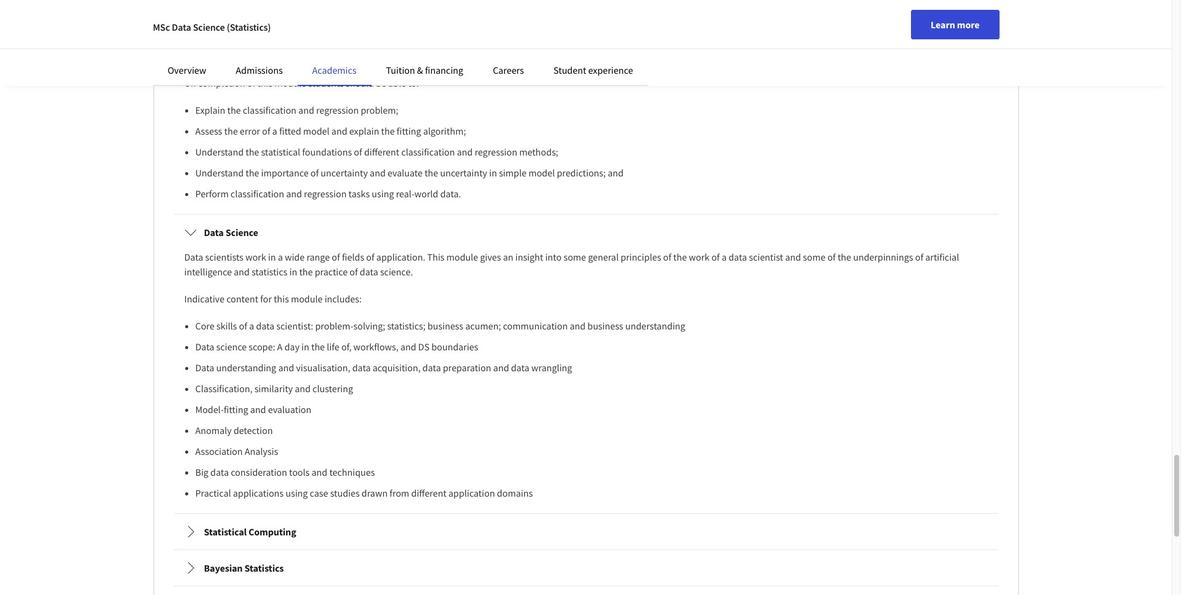 Task type: describe. For each thing, give the bounding box(es) containing it.
statistical for statistical computing
[[204, 526, 247, 538]]

and inside the perform classification and regression tasks using real-world data. "list item"
[[286, 188, 302, 200]]

the left "life"
[[311, 341, 325, 353]]

scientists
[[205, 251, 243, 263]]

general
[[588, 251, 619, 263]]

which
[[485, 35, 510, 47]]

computing
[[249, 526, 296, 538]]

1 uncertainty from the left
[[321, 167, 368, 179]]

and inside explain the classification and regression problem; list item
[[298, 104, 314, 116]]

module for students
[[274, 77, 306, 89]]

1 some from the left
[[564, 251, 586, 263]]

a left wide on the top left of page
[[278, 251, 283, 263]]

fitted
[[279, 125, 301, 137]]

in down wide on the top left of page
[[289, 266, 297, 278]]

understand the statistical foundations of different classification and regression methods; list item
[[195, 145, 988, 159]]

list for practical
[[189, 103, 988, 201]]

practical applications using case studies drawn from different application domains list item
[[195, 486, 988, 501]]

perform
[[195, 188, 229, 200]]

financing
[[425, 64, 463, 76]]

understand for understand the importance of uncertainty and evaluate the uncertainty in simple model predictions; and
[[195, 167, 244, 179]]

data scientists work in a wide range of fields of application.  this module gives an insight into some general principles of the work of a data scientist and some of the underpinnings of artificial intelligence and statistics in the practice of data science.
[[184, 251, 959, 278]]

association analysis
[[195, 445, 278, 458]]

consideration
[[231, 466, 287, 479]]

fitting inside list item
[[397, 125, 421, 137]]

classification inside the perform classification and regression tasks using real-world data. "list item"
[[231, 188, 284, 200]]

classification inside this course introduces key concepts and techniques in statistical learning which are relevant to a number of practical applications. these techniques include statistical machine learning for classification and regression.
[[184, 50, 238, 62]]

this for for
[[274, 293, 289, 305]]

a up scope:
[[249, 320, 254, 332]]

insight
[[515, 251, 543, 263]]

data left wrangling
[[511, 362, 529, 374]]

in inside list item
[[489, 167, 497, 179]]

problem-
[[315, 320, 353, 332]]

using inside list item
[[286, 487, 308, 499]]

1 horizontal spatial different
[[411, 487, 447, 499]]

student
[[554, 64, 586, 76]]

practical
[[625, 35, 661, 47]]

data for data science scope: a day in the life of, workflows, and ds boundaries
[[195, 341, 214, 353]]

the down wide on the top left of page
[[299, 266, 313, 278]]

learn more button
[[911, 10, 999, 39]]

1 business from the left
[[427, 320, 463, 332]]

scope:
[[249, 341, 275, 353]]

the down the problem;
[[381, 125, 395, 137]]

and down scientists
[[234, 266, 250, 278]]

machine
[[865, 35, 901, 47]]

world
[[415, 188, 438, 200]]

and inside the big data consideration tools and techniques list item
[[312, 466, 327, 479]]

tuition & financing
[[386, 64, 463, 76]]

course
[[203, 35, 231, 47]]

a inside this course introduces key concepts and techniques in statistical learning which are relevant to a number of practical applications. these techniques include statistical machine learning for classification and regression.
[[573, 35, 578, 47]]

intelligence
[[184, 266, 232, 278]]

of right fields
[[366, 251, 374, 263]]

data right msc
[[172, 21, 191, 33]]

model-fitting and evaluation list item
[[195, 402, 988, 417]]

science inside data science dropdown button
[[226, 226, 258, 239]]

a
[[277, 341, 283, 353]]

scientist
[[749, 251, 783, 263]]

in inside this course introduces key concepts and techniques in statistical learning which are relevant to a number of practical applications. these techniques include statistical machine learning for classification and regression.
[[399, 35, 407, 47]]

data understanding and visualisation, data acquisition, data preparation and data wrangling
[[195, 362, 572, 374]]

learn
[[931, 18, 955, 31]]

classification, similarity and clustering list item
[[195, 381, 988, 396]]

of inside this course introduces key concepts and techniques in statistical learning which are relevant to a number of practical applications. these techniques include statistical machine learning for classification and regression.
[[615, 35, 623, 47]]

and inside data science scope: a day in the life of, workflows, and ds boundaries list item
[[400, 341, 416, 353]]

1 horizontal spatial statistical
[[409, 35, 448, 47]]

big data consideration tools and techniques list item
[[195, 465, 988, 480]]

association analysis list item
[[195, 444, 988, 459]]

and up the perform classification and regression tasks using real-world data. "list item"
[[608, 167, 624, 179]]

statistics
[[252, 266, 287, 278]]

core skills of a data scientist: problem-solving; statistics; business acumen; communication and business understanding list item
[[195, 319, 988, 333]]

of left artificial
[[915, 251, 923, 263]]

practical
[[195, 487, 231, 499]]

content
[[226, 293, 258, 305]]

the right explain
[[227, 104, 241, 116]]

data for data understanding and visualisation, data acquisition, data preparation and data wrangling
[[195, 362, 214, 374]]

applications.
[[663, 35, 716, 47]]

anomaly
[[195, 424, 232, 437]]

data science
[[204, 226, 258, 239]]

skills
[[216, 320, 237, 332]]

of left the 'underpinnings'
[[827, 251, 836, 263]]

student experience link
[[554, 64, 633, 76]]

careers link
[[493, 64, 524, 76]]

statistical computing
[[204, 526, 296, 538]]

big
[[195, 466, 208, 479]]

classification, similarity and clustering
[[195, 383, 353, 395]]

of right skills
[[239, 320, 247, 332]]

similarity
[[254, 383, 293, 395]]

2 some from the left
[[803, 251, 825, 263]]

academics link
[[312, 64, 356, 76]]

able
[[388, 77, 406, 89]]

fields
[[342, 251, 364, 263]]

methods;
[[519, 146, 558, 158]]

of right principles on the top right of page
[[663, 251, 671, 263]]

data down fields
[[360, 266, 378, 278]]

2 work from the left
[[689, 251, 710, 263]]

using inside "list item"
[[372, 188, 394, 200]]

from
[[390, 487, 409, 499]]

0 horizontal spatial understanding
[[216, 362, 276, 374]]

core
[[195, 320, 214, 332]]

list for some
[[189, 319, 988, 501]]

be
[[376, 77, 386, 89]]

statistical learning
[[204, 10, 286, 23]]

statistical computing button
[[174, 515, 997, 549]]

data down workflows,
[[352, 362, 371, 374]]

workflows,
[[353, 341, 398, 353]]

relevant
[[527, 35, 561, 47]]

0 vertical spatial regression
[[316, 104, 359, 116]]

acumen;
[[465, 320, 501, 332]]

of down explain
[[354, 146, 362, 158]]

on
[[184, 77, 196, 89]]

are
[[512, 35, 525, 47]]

data science button
[[174, 215, 997, 250]]

more
[[957, 18, 980, 31]]

perform classification and regression tasks using real-world data. list item
[[195, 186, 988, 201]]

to
[[563, 35, 571, 47]]

boundaries
[[431, 341, 478, 353]]

number
[[580, 35, 613, 47]]

data science scope: a day in the life of, workflows, and ds boundaries
[[195, 341, 478, 353]]

anomaly detection list item
[[195, 423, 988, 438]]

key
[[279, 35, 293, 47]]

admissions
[[236, 64, 283, 76]]

assess the error of a fitted model and explain the fitting algorithm;
[[195, 125, 466, 137]]

1 horizontal spatial understanding
[[625, 320, 685, 332]]

explain
[[195, 104, 225, 116]]

students
[[308, 77, 344, 89]]

preparation
[[443, 362, 491, 374]]

2 horizontal spatial statistical
[[824, 35, 863, 47]]

understand the importance of uncertainty and evaluate the uncertainty in simple model predictions; and
[[195, 167, 624, 179]]

of down fields
[[350, 266, 358, 278]]

bayesian statistics button
[[174, 551, 997, 586]]

2 business from the left
[[587, 320, 623, 332]]

data left scientist
[[729, 251, 747, 263]]

bayesian statistics
[[204, 562, 284, 575]]

explain the classification and regression problem; list item
[[195, 103, 988, 117]]

concepts
[[295, 35, 332, 47]]

artificial
[[925, 251, 959, 263]]

bayesian
[[204, 562, 243, 575]]

learning
[[249, 10, 286, 23]]

0 horizontal spatial for
[[260, 293, 272, 305]]

student experience
[[554, 64, 633, 76]]

experience
[[588, 64, 633, 76]]

of up practice
[[332, 251, 340, 263]]

case
[[310, 487, 328, 499]]



Task type: vqa. For each thing, say whether or not it's contained in the screenshot.
role
no



Task type: locate. For each thing, give the bounding box(es) containing it.
0 vertical spatial this
[[184, 35, 201, 47]]

regression inside "list item"
[[304, 188, 347, 200]]

1 horizontal spatial using
[[372, 188, 394, 200]]

0 horizontal spatial business
[[427, 320, 463, 332]]

1 vertical spatial fitting
[[224, 404, 248, 416]]

0 vertical spatial list
[[189, 103, 988, 201]]

techniques inside list item
[[329, 466, 375, 479]]

underpinnings
[[853, 251, 913, 263]]

in left simple
[[489, 167, 497, 179]]

1 vertical spatial understanding
[[216, 362, 276, 374]]

and down 'algorithm;' on the left of page
[[457, 146, 473, 158]]

learning
[[450, 35, 483, 47], [903, 35, 937, 47]]

data for data scientists work in a wide range of fields of application.  this module gives an insight into some general principles of the work of a data scientist and some of the underpinnings of artificial intelligence and statistics in the practice of data science.
[[184, 251, 203, 263]]

of down foundations
[[310, 167, 319, 179]]

overview
[[168, 64, 206, 76]]

overview link
[[168, 64, 206, 76]]

1 vertical spatial statistical
[[204, 526, 247, 538]]

statistical up the tuition & financing
[[409, 35, 448, 47]]

learning down learn
[[903, 35, 937, 47]]

in up statistics on the left top of the page
[[268, 251, 276, 263]]

understand for understand the statistical foundations of different classification and regression methods;
[[195, 146, 244, 158]]

data down the core
[[195, 341, 214, 353]]

1 horizontal spatial some
[[803, 251, 825, 263]]

of right error
[[262, 125, 270, 137]]

wrangling
[[531, 362, 572, 374]]

evaluation
[[268, 404, 311, 416]]

to:
[[408, 77, 419, 89]]

1 work from the left
[[245, 251, 266, 263]]

model up foundations
[[303, 125, 329, 137]]

1 horizontal spatial model
[[528, 167, 555, 179]]

0 vertical spatial for
[[939, 35, 950, 47]]

1 horizontal spatial business
[[587, 320, 623, 332]]

1 horizontal spatial work
[[689, 251, 710, 263]]

for down learn
[[939, 35, 950, 47]]

2 vertical spatial module
[[291, 293, 323, 305]]

statistical for statistical learning
[[204, 10, 247, 23]]

a left scientist
[[722, 251, 727, 263]]

1 vertical spatial different
[[411, 487, 447, 499]]

and inside the core skills of a data scientist: problem-solving; statistics; business acumen; communication and business understanding list item
[[570, 320, 586, 332]]

this
[[184, 35, 201, 47], [427, 251, 444, 263]]

and up fitted
[[298, 104, 314, 116]]

1 horizontal spatial this
[[427, 251, 444, 263]]

statistics
[[245, 562, 284, 575]]

statistical up bayesian
[[204, 526, 247, 538]]

statistical inside list item
[[261, 146, 300, 158]]

gives
[[480, 251, 501, 263]]

error
[[240, 125, 260, 137]]

0 horizontal spatial fitting
[[224, 404, 248, 416]]

these
[[718, 35, 742, 47]]

statistical inside dropdown button
[[204, 10, 247, 23]]

day
[[284, 341, 300, 353]]

1 horizontal spatial fitting
[[397, 125, 421, 137]]

regression up simple
[[475, 146, 517, 158]]

business up data science scope: a day in the life of, workflows, and ds boundaries list item
[[587, 320, 623, 332]]

2 statistical from the top
[[204, 526, 247, 538]]

science
[[216, 341, 247, 353]]

1 list from the top
[[189, 103, 988, 201]]

module
[[274, 77, 306, 89], [446, 251, 478, 263], [291, 293, 323, 305]]

importance
[[261, 167, 309, 179]]

msc data science (statistics)
[[153, 21, 271, 33]]

indicative
[[184, 293, 224, 305]]

1 vertical spatial understand
[[195, 167, 244, 179]]

data inside data understanding and visualisation, data acquisition, data preparation and data wrangling list item
[[195, 362, 214, 374]]

1 vertical spatial regression
[[475, 146, 517, 158]]

understand the statistical foundations of different classification and regression methods;
[[195, 146, 558, 158]]

assess
[[195, 125, 222, 137]]

module up scientist:
[[291, 293, 323, 305]]

and right "concepts"
[[334, 35, 349, 47]]

in inside list item
[[301, 341, 309, 353]]

&
[[417, 64, 423, 76]]

0 vertical spatial module
[[274, 77, 306, 89]]

work right principles on the top right of page
[[689, 251, 710, 263]]

the right principles on the top right of page
[[673, 251, 687, 263]]

some right "into"
[[564, 251, 586, 263]]

techniques right these
[[744, 35, 790, 47]]

classification down importance
[[231, 188, 284, 200]]

using down tools
[[286, 487, 308, 499]]

this down 'admissions' 'link'
[[257, 77, 272, 89]]

and right scientist
[[785, 251, 801, 263]]

in right "day"
[[301, 341, 309, 353]]

some right scientist
[[803, 251, 825, 263]]

in up tuition
[[399, 35, 407, 47]]

regression up assess the error of a fitted model and explain the fitting algorithm;
[[316, 104, 359, 116]]

1 vertical spatial list
[[189, 319, 988, 501]]

data inside the big data consideration tools and techniques list item
[[210, 466, 229, 479]]

0 vertical spatial science
[[193, 21, 225, 33]]

uncertainty up tasks
[[321, 167, 368, 179]]

1 vertical spatial using
[[286, 487, 308, 499]]

analysis
[[245, 445, 278, 458]]

include
[[792, 35, 822, 47]]

this right application.
[[427, 251, 444, 263]]

science up scientists
[[226, 226, 258, 239]]

0 vertical spatial understand
[[195, 146, 244, 158]]

of inside list item
[[310, 167, 319, 179]]

module left gives
[[446, 251, 478, 263]]

data.
[[440, 188, 461, 200]]

this
[[257, 77, 272, 89], [274, 293, 289, 305]]

fitting up anomaly detection
[[224, 404, 248, 416]]

statistical inside dropdown button
[[204, 526, 247, 538]]

model down methods; on the top left of the page
[[528, 167, 555, 179]]

model inside list item
[[528, 167, 555, 179]]

1 vertical spatial science
[[226, 226, 258, 239]]

explain the classification and regression problem;
[[195, 104, 398, 116]]

anomaly detection
[[195, 424, 273, 437]]

understand inside list item
[[195, 167, 244, 179]]

1 vertical spatial this
[[274, 293, 289, 305]]

application.
[[376, 251, 425, 263]]

science
[[193, 21, 225, 33], [226, 226, 258, 239]]

this inside this course introduces key concepts and techniques in statistical learning which are relevant to a number of practical applications. these techniques include statistical machine learning for classification and regression.
[[184, 35, 201, 47]]

statistical up importance
[[261, 146, 300, 158]]

core skills of a data scientist: problem-solving; statistics; business acumen; communication and business understanding
[[195, 320, 685, 332]]

for
[[939, 35, 950, 47], [260, 293, 272, 305]]

the left error
[[224, 125, 238, 137]]

classification up error
[[243, 104, 296, 116]]

fitting left 'algorithm;' on the left of page
[[397, 125, 421, 137]]

big data consideration tools and techniques
[[195, 466, 375, 479]]

communication
[[503, 320, 568, 332]]

module up explain the classification and regression problem;
[[274, 77, 306, 89]]

list
[[189, 103, 988, 201], [189, 319, 988, 501]]

assess the error of a fitted model and explain the fitting algorithm; list item
[[195, 124, 988, 138]]

the
[[227, 104, 241, 116], [224, 125, 238, 137], [381, 125, 395, 137], [246, 146, 259, 158], [246, 167, 259, 179], [425, 167, 438, 179], [673, 251, 687, 263], [838, 251, 851, 263], [299, 266, 313, 278], [311, 341, 325, 353]]

0 horizontal spatial uncertainty
[[321, 167, 368, 179]]

model inside list item
[[303, 125, 329, 137]]

techniques up 'studies'
[[329, 466, 375, 479]]

1 horizontal spatial science
[[226, 226, 258, 239]]

of left scientist
[[711, 251, 720, 263]]

this for of
[[257, 77, 272, 89]]

understand the importance of uncertainty and evaluate the uncertainty in simple model predictions; and list item
[[195, 165, 988, 180]]

data right big
[[210, 466, 229, 479]]

classification down course
[[184, 50, 238, 62]]

acquisition,
[[373, 362, 421, 374]]

1 understand from the top
[[195, 146, 244, 158]]

and down "day"
[[278, 362, 294, 374]]

2 uncertainty from the left
[[440, 167, 487, 179]]

and up data science scope: a day in the life of, workflows, and ds boundaries list item
[[570, 320, 586, 332]]

this down statistics on the left top of the page
[[274, 293, 289, 305]]

classification,
[[195, 383, 252, 395]]

classification inside understand the statistical foundations of different classification and regression methods; list item
[[401, 146, 455, 158]]

understand up perform
[[195, 167, 244, 179]]

1 vertical spatial for
[[260, 293, 272, 305]]

some
[[564, 251, 586, 263], [803, 251, 825, 263]]

0 horizontal spatial statistical
[[261, 146, 300, 158]]

a right to
[[573, 35, 578, 47]]

data up intelligence
[[184, 251, 203, 263]]

0 vertical spatial different
[[364, 146, 399, 158]]

learn more
[[931, 18, 980, 31]]

an
[[503, 251, 513, 263]]

model-
[[195, 404, 224, 416]]

statistical right include
[[824, 35, 863, 47]]

studies
[[330, 487, 360, 499]]

0 horizontal spatial some
[[564, 251, 586, 263]]

and right preparation
[[493, 362, 509, 374]]

the left the 'underpinnings'
[[838, 251, 851, 263]]

and down importance
[[286, 188, 302, 200]]

and inside model-fitting and evaluation list item
[[250, 404, 266, 416]]

for inside this course introduces key concepts and techniques in statistical learning which are relevant to a number of practical applications. these techniques include statistical machine learning for classification and regression.
[[939, 35, 950, 47]]

2 understand from the top
[[195, 167, 244, 179]]

data inside data science dropdown button
[[204, 226, 224, 239]]

list containing core skills of a data scientist: problem-solving; statistics; business acumen; communication and business understanding
[[189, 319, 988, 501]]

2 list from the top
[[189, 319, 988, 501]]

using
[[372, 188, 394, 200], [286, 487, 308, 499]]

1 vertical spatial this
[[427, 251, 444, 263]]

data up classification,
[[195, 362, 214, 374]]

data inside data science scope: a day in the life of, workflows, and ds boundaries list item
[[195, 341, 214, 353]]

data
[[172, 21, 191, 33], [204, 226, 224, 239], [184, 251, 203, 263], [195, 341, 214, 353], [195, 362, 214, 374]]

and inside understand the statistical foundations of different classification and regression methods; list item
[[457, 146, 473, 158]]

real-
[[396, 188, 415, 200]]

data up scope:
[[256, 320, 274, 332]]

the up world
[[425, 167, 438, 179]]

and left ds
[[400, 341, 416, 353]]

a left fitted
[[272, 125, 277, 137]]

data down ds
[[423, 362, 441, 374]]

classification down 'algorithm;' on the left of page
[[401, 146, 455, 158]]

1 horizontal spatial for
[[939, 35, 950, 47]]

1 statistical from the top
[[204, 10, 247, 23]]

different
[[364, 146, 399, 158], [411, 487, 447, 499]]

1 vertical spatial module
[[446, 251, 478, 263]]

0 horizontal spatial this
[[257, 77, 272, 89]]

0 vertical spatial model
[[303, 125, 329, 137]]

completion
[[198, 77, 245, 89]]

algorithm;
[[423, 125, 466, 137]]

data inside data scientists work in a wide range of fields of application.  this module gives an insight into some general principles of the work of a data scientist and some of the underpinnings of artificial intelligence and statistics in the practice of data science.
[[184, 251, 203, 263]]

learning left which
[[450, 35, 483, 47]]

regression
[[316, 104, 359, 116], [475, 146, 517, 158], [304, 188, 347, 200]]

this down msc data science (statistics)
[[184, 35, 201, 47]]

list containing explain the classification and regression problem;
[[189, 103, 988, 201]]

on completion of this module students should be able to:
[[184, 77, 419, 89]]

this course introduces key concepts and techniques in statistical learning which are relevant to a number of practical applications. these techniques include statistical machine learning for classification and regression.
[[184, 35, 950, 62]]

0 horizontal spatial work
[[245, 251, 266, 263]]

data understanding and visualisation, data acquisition, data preparation and data wrangling list item
[[195, 360, 988, 375]]

this inside data scientists work in a wide range of fields of application.  this module gives an insight into some general principles of the work of a data scientist and some of the underpinnings of artificial intelligence and statistics in the practice of data science.
[[427, 251, 444, 263]]

uncertainty up data. in the top left of the page
[[440, 167, 487, 179]]

the left importance
[[246, 167, 259, 179]]

visualisation,
[[296, 362, 350, 374]]

1 learning from the left
[[450, 35, 483, 47]]

different right from
[[411, 487, 447, 499]]

practical applications using case studies drawn from different application domains
[[195, 487, 533, 499]]

model-fitting and evaluation
[[195, 404, 311, 416]]

0 horizontal spatial using
[[286, 487, 308, 499]]

and up foundations
[[331, 125, 347, 137]]

science up course
[[193, 21, 225, 33]]

classification
[[184, 50, 238, 62], [243, 104, 296, 116], [401, 146, 455, 158], [231, 188, 284, 200]]

data inside the core skills of a data scientist: problem-solving; statistics; business acumen; communication and business understanding list item
[[256, 320, 274, 332]]

tuition & financing link
[[386, 64, 463, 76]]

and
[[334, 35, 349, 47], [240, 50, 256, 62], [298, 104, 314, 116], [331, 125, 347, 137], [457, 146, 473, 158], [370, 167, 386, 179], [608, 167, 624, 179], [286, 188, 302, 200], [785, 251, 801, 263], [234, 266, 250, 278], [570, 320, 586, 332], [400, 341, 416, 353], [278, 362, 294, 374], [493, 362, 509, 374], [295, 383, 311, 395], [250, 404, 266, 416], [312, 466, 327, 479]]

statistical
[[409, 35, 448, 47], [824, 35, 863, 47], [261, 146, 300, 158]]

0 vertical spatial understanding
[[625, 320, 685, 332]]

2 vertical spatial regression
[[304, 188, 347, 200]]

0 horizontal spatial this
[[184, 35, 201, 47]]

0 vertical spatial statistical
[[204, 10, 247, 23]]

statistical learning button
[[174, 0, 997, 34]]

and down understand the statistical foundations of different classification and regression methods;
[[370, 167, 386, 179]]

1 vertical spatial model
[[528, 167, 555, 179]]

1 horizontal spatial learning
[[903, 35, 937, 47]]

science.
[[380, 266, 413, 278]]

1 horizontal spatial uncertainty
[[440, 167, 487, 179]]

introduces
[[233, 35, 277, 47]]

perform classification and regression tasks using real-world data.
[[195, 188, 461, 200]]

techniques up tuition
[[351, 35, 397, 47]]

0 horizontal spatial science
[[193, 21, 225, 33]]

simple
[[499, 167, 527, 179]]

and down introduces
[[240, 50, 256, 62]]

of down admissions
[[247, 77, 255, 89]]

fitting inside model-fitting and evaluation list item
[[224, 404, 248, 416]]

data up scientists
[[204, 226, 224, 239]]

of right number
[[615, 35, 623, 47]]

0 vertical spatial using
[[372, 188, 394, 200]]

and inside the assess the error of a fitted model and explain the fitting algorithm; list item
[[331, 125, 347, 137]]

2 learning from the left
[[903, 35, 937, 47]]

explain
[[349, 125, 379, 137]]

module for includes:
[[291, 293, 323, 305]]

using left real- on the left of the page
[[372, 188, 394, 200]]

classification inside explain the classification and regression problem; list item
[[243, 104, 296, 116]]

the down error
[[246, 146, 259, 158]]

1 horizontal spatial this
[[274, 293, 289, 305]]

and right tools
[[312, 466, 327, 479]]

msc
[[153, 21, 170, 33]]

wide
[[285, 251, 305, 263]]

0 vertical spatial fitting
[[397, 125, 421, 137]]

data science scope: a day in the life of, workflows, and ds boundaries list item
[[195, 340, 988, 354]]

and up detection
[[250, 404, 266, 416]]

scientist:
[[276, 320, 313, 332]]

0 horizontal spatial different
[[364, 146, 399, 158]]

and inside classification, similarity and clustering list item
[[295, 383, 311, 395]]

understand inside list item
[[195, 146, 244, 158]]

0 vertical spatial this
[[257, 77, 272, 89]]

careers
[[493, 64, 524, 76]]

0 horizontal spatial learning
[[450, 35, 483, 47]]

tasks
[[349, 188, 370, 200]]

business up boundaries on the bottom of the page
[[427, 320, 463, 332]]

fitting
[[397, 125, 421, 137], [224, 404, 248, 416]]

data
[[729, 251, 747, 263], [360, 266, 378, 278], [256, 320, 274, 332], [352, 362, 371, 374], [423, 362, 441, 374], [511, 362, 529, 374], [210, 466, 229, 479]]

clustering
[[313, 383, 353, 395]]

data for data science
[[204, 226, 224, 239]]

tuition
[[386, 64, 415, 76]]

work up statistics on the left top of the page
[[245, 251, 266, 263]]

detection
[[234, 424, 273, 437]]

indicative content for this module includes:
[[184, 293, 362, 305]]

0 horizontal spatial model
[[303, 125, 329, 137]]

module inside data scientists work in a wide range of fields of application.  this module gives an insight into some general principles of the work of a data scientist and some of the underpinnings of artificial intelligence and statistics in the practice of data science.
[[446, 251, 478, 263]]



